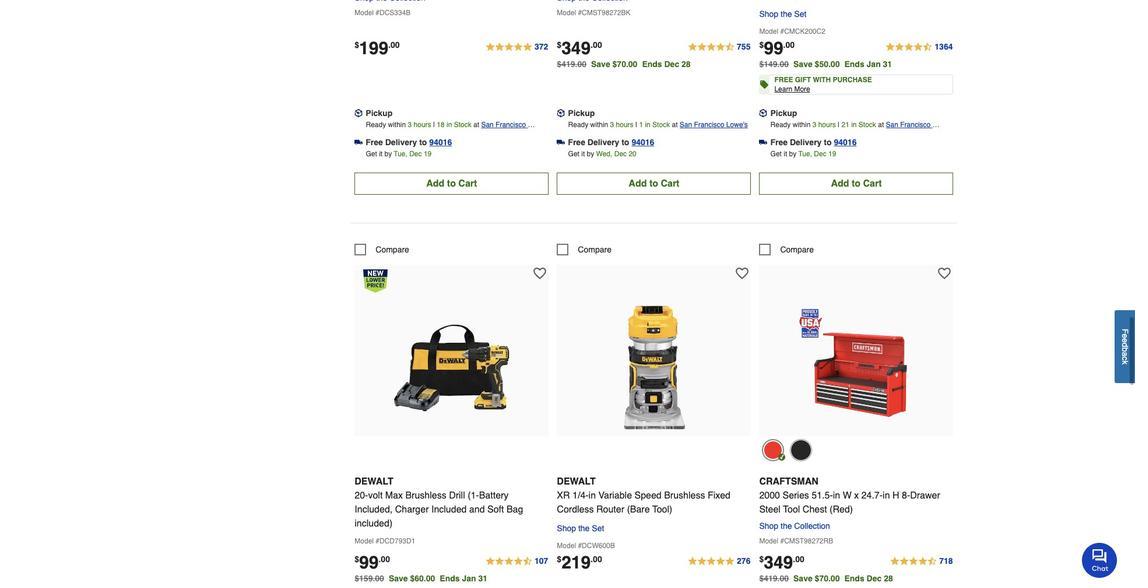 Task type: locate. For each thing, give the bounding box(es) containing it.
save for 718
[[794, 574, 813, 583]]

0 horizontal spatial $419.00 save $70.00 ends dec 28
[[557, 59, 691, 69]]

0 horizontal spatial was price $419.00 element
[[557, 57, 591, 69]]

francisco for ready within 3 hours | 21 in stock at san francisco lowe's
[[901, 121, 931, 129]]

0 vertical spatial set
[[794, 9, 807, 19]]

0 horizontal spatial shop the set
[[557, 524, 604, 533]]

shop the set for cmck200c2
[[760, 9, 807, 19]]

b
[[1121, 348, 1130, 352]]

jan right $60.00
[[462, 574, 476, 583]]

31 down 1364 button on the top
[[883, 59, 892, 69]]

the up model # cmck200c2
[[781, 9, 792, 19]]

hours inside ready within 3 hours | 21 in stock at san francisco lowe's
[[819, 121, 836, 129]]

4.5 stars image containing 755
[[688, 40, 751, 54]]

94016 for 18
[[429, 138, 452, 147]]

$ for 107
[[355, 555, 359, 564]]

0 vertical spatial 5 stars image
[[485, 40, 549, 54]]

1 vertical spatial $419.00
[[760, 574, 789, 583]]

pickup
[[366, 108, 393, 118], [568, 108, 595, 118], [771, 108, 797, 118]]

1 horizontal spatial lowe's
[[727, 121, 748, 129]]

truck filled image for get it by tue, dec 19
[[355, 138, 363, 146]]

tue, down ready within 3 hours | 18 in stock at san francisco lowe's
[[394, 150, 408, 158]]

dewalt xr 1/4-in variable speed brushless fixed cordless router (bare tool) image
[[590, 304, 718, 432]]

2 horizontal spatial within
[[793, 121, 811, 129]]

1 truck filled image from the left
[[355, 138, 363, 146]]

san inside ready within 3 hours | 18 in stock at san francisco lowe's
[[481, 121, 494, 129]]

1 horizontal spatial cart
[[661, 178, 680, 189]]

get it by tue, dec 19 for ready within 3 hours | 18 in stock at san francisco lowe's
[[366, 150, 432, 158]]

francisco inside ready within 3 hours | 21 in stock at san francisco lowe's
[[901, 121, 931, 129]]

was price $159.00 element
[[355, 571, 389, 583]]

99 up the $159.00
[[359, 553, 379, 573]]

1 94016 from the left
[[429, 138, 452, 147]]

lowe's inside ready within 3 hours | 21 in stock at san francisco lowe's
[[886, 132, 908, 141]]

delivery
[[385, 138, 417, 147], [588, 138, 619, 147], [790, 138, 822, 147]]

0 horizontal spatial add
[[426, 178, 445, 189]]

2 horizontal spatial by
[[789, 150, 797, 158]]

8-
[[902, 491, 910, 501]]

1 horizontal spatial hours
[[616, 121, 634, 129]]

2 hours from the left
[[616, 121, 634, 129]]

3 | from the left
[[838, 121, 840, 129]]

jan
[[867, 59, 881, 69], [462, 574, 476, 583]]

31 for $149.00 save $50.00 ends jan 31
[[883, 59, 892, 69]]

3 by from the left
[[789, 150, 797, 158]]

0 horizontal spatial $ 349 .00
[[557, 38, 602, 58]]

free delivery to 94016 up wed,
[[568, 138, 655, 147]]

stock right 1
[[653, 121, 670, 129]]

4.5 stars image for 718 savings save $70.00 element
[[890, 555, 954, 569]]

5 stars image containing 372
[[485, 40, 549, 54]]

0 vertical spatial savings save $70.00 element
[[591, 59, 695, 69]]

ends dec 28 element down 718 "button"
[[845, 574, 898, 583]]

2 at from the left
[[672, 121, 678, 129]]

94016 down 18
[[429, 138, 452, 147]]

$50.00
[[815, 59, 840, 69]]

0 horizontal spatial ready
[[366, 121, 386, 129]]

349
[[562, 38, 591, 58], [764, 553, 793, 573]]

0 horizontal spatial actual price $349.00 element
[[557, 38, 602, 58]]

4.5 stars image for savings save $60.00 element
[[485, 555, 549, 569]]

stock inside ready within 3 hours | 21 in stock at san francisco lowe's
[[859, 121, 876, 129]]

1 brushless from the left
[[406, 491, 447, 501]]

truck filled image
[[355, 138, 363, 146], [557, 138, 565, 146]]

2 pickup from the left
[[568, 108, 595, 118]]

actual price $349.00 element
[[557, 38, 602, 58], [760, 553, 805, 573]]

4.5 stars image
[[688, 40, 751, 54], [885, 40, 954, 54], [485, 555, 549, 569], [890, 555, 954, 569]]

shop the set link up model # cmck200c2
[[760, 7, 807, 21]]

1 pickup image from the left
[[355, 109, 363, 117]]

99
[[764, 38, 784, 58], [359, 553, 379, 573]]

2 francisco from the left
[[694, 121, 725, 129]]

5 stars image for 199
[[485, 40, 549, 54]]

3 free from the left
[[771, 138, 788, 147]]

2 horizontal spatial 3
[[813, 121, 817, 129]]

jan for $159.00 save $60.00 ends jan 31
[[462, 574, 476, 583]]

94016 button up 20
[[632, 136, 655, 148]]

2 delivery from the left
[[588, 138, 619, 147]]

cart
[[459, 178, 477, 189], [661, 178, 680, 189], [863, 178, 882, 189]]

1 francisco from the left
[[496, 121, 526, 129]]

ends jan 31 element for $159.00 save $60.00 ends jan 31
[[440, 574, 492, 583]]

save up gift
[[794, 59, 813, 69]]

2000
[[760, 491, 780, 501]]

francisco for ready within 3 hours | 1 in stock at san francisco lowe's
[[694, 121, 725, 129]]

0 horizontal spatial brushless
[[406, 491, 447, 501]]

2 dewalt from the left
[[557, 477, 596, 487]]

1 vertical spatial jan
[[462, 574, 476, 583]]

was price $419.00 element up pickup image
[[557, 57, 591, 69]]

within left 18
[[388, 121, 406, 129]]

was price $419.00 element for 755
[[557, 57, 591, 69]]

| inside ready within 3 hours | 21 in stock at san francisco lowe's
[[838, 121, 840, 129]]

included
[[431, 505, 467, 515]]

within for ready within 3 hours | 18 in stock at san francisco lowe's
[[388, 121, 406, 129]]

free
[[366, 138, 383, 147], [568, 138, 585, 147], [771, 138, 788, 147]]

372 button
[[485, 40, 549, 54]]

1 horizontal spatial $419.00 save $70.00 ends dec 28
[[760, 574, 893, 583]]

0 horizontal spatial cart
[[459, 178, 477, 189]]

within inside ready within 3 hours | 21 in stock at san francisco lowe's
[[793, 121, 811, 129]]

ends dec 28 element down the 755 button
[[642, 59, 695, 69]]

5 stars image containing 276
[[688, 555, 751, 569]]

1 compare from the left
[[376, 245, 409, 254]]

save down cmst98272rb
[[794, 574, 813, 583]]

brushless up tool) on the right bottom of page
[[664, 491, 705, 501]]

2 | from the left
[[636, 121, 637, 129]]

dcw600b
[[582, 542, 615, 550]]

1 get it by tue, dec 19 from the left
[[366, 150, 432, 158]]

savings save $70.00 element
[[591, 59, 695, 69], [794, 574, 898, 583]]

(1-
[[468, 491, 479, 501]]

compare inside 5014148635 element
[[376, 245, 409, 254]]

.00 down dcs334b
[[388, 40, 400, 50]]

model up 219
[[557, 542, 576, 550]]

1 horizontal spatial 28
[[884, 574, 893, 583]]

actual price $99.00 element up the $159.00
[[355, 553, 390, 573]]

more
[[795, 85, 810, 93]]

.00 down model # cmst98272bk
[[591, 40, 602, 50]]

free for ready within 3 hours | 18 in stock at san francisco lowe's
[[366, 138, 383, 147]]

hours left 21
[[819, 121, 836, 129]]

31 down 107 button
[[478, 574, 488, 583]]

1 horizontal spatial pickup image
[[760, 109, 768, 117]]

2 heart outline image from the left
[[736, 267, 749, 280]]

at right 1
[[672, 121, 678, 129]]

ends dec 28 element for 718
[[845, 574, 898, 583]]

1 horizontal spatial get it by tue, dec 19
[[771, 150, 836, 158]]

dewalt for volt
[[355, 477, 393, 487]]

pickup image for ready within 3 hours | 21 in stock at san francisco lowe's
[[760, 109, 768, 117]]

dewalt 20-volt max brushless drill (1-battery included, charger included and soft bag included)
[[355, 477, 523, 529]]

2 within from the left
[[590, 121, 608, 129]]

1 vertical spatial shop the set
[[557, 524, 604, 533]]

compare inside 1000811526 element
[[578, 245, 612, 254]]

1 stock from the left
[[454, 121, 472, 129]]

hours
[[414, 121, 431, 129], [616, 121, 634, 129], [819, 121, 836, 129]]

add to cart button down ready within 3 hours | 21 in stock at san francisco lowe's
[[760, 173, 954, 195]]

1 horizontal spatial within
[[590, 121, 608, 129]]

1 horizontal spatial actual price $99.00 element
[[760, 38, 795, 58]]

1 horizontal spatial tue,
[[799, 150, 812, 158]]

bag
[[507, 505, 523, 515]]

in
[[447, 121, 452, 129], [645, 121, 651, 129], [852, 121, 857, 129], [589, 491, 596, 501], [833, 491, 840, 501], [883, 491, 890, 501]]

set
[[794, 9, 807, 19], [592, 524, 604, 533]]

1 horizontal spatial get
[[568, 150, 580, 158]]

jan up purchase
[[867, 59, 881, 69]]

0 vertical spatial was price $419.00 element
[[557, 57, 591, 69]]

get
[[366, 150, 377, 158], [568, 150, 580, 158], [771, 150, 782, 158]]

save down cmst98272bk
[[591, 59, 610, 69]]

$419.00
[[557, 59, 587, 69], [760, 574, 789, 583]]

3 inside ready within 3 hours | 21 in stock at san francisco lowe's
[[813, 121, 817, 129]]

$ 99 .00 up $149.00
[[760, 38, 795, 58]]

add down ready within 3 hours | 21 in stock at san francisco lowe's
[[831, 178, 849, 189]]

steel
[[760, 505, 781, 515]]

1 vertical spatial 99
[[359, 553, 379, 573]]

model for model # dcw600b
[[557, 542, 576, 550]]

dewalt
[[355, 477, 393, 487], [557, 477, 596, 487]]

the up model # dcw600b
[[578, 524, 590, 533]]

1 horizontal spatial was price $419.00 element
[[760, 571, 794, 583]]

2 add from the left
[[629, 178, 647, 189]]

4.5 stars image containing 718
[[890, 555, 954, 569]]

ends jan 31 element right $60.00
[[440, 574, 492, 583]]

dewalt up volt
[[355, 477, 393, 487]]

.00 inside $ 199 .00
[[388, 40, 400, 50]]

within
[[388, 121, 406, 129], [590, 121, 608, 129], [793, 121, 811, 129]]

$70.00
[[613, 59, 638, 69], [815, 574, 840, 583]]

# for cmst98272rb
[[781, 537, 784, 546]]

2 truck filled image from the left
[[557, 138, 565, 146]]

tue, for ready within 3 hours | 21 in stock at san francisco lowe's
[[799, 150, 812, 158]]

0 vertical spatial 99
[[764, 38, 784, 58]]

3 94016 from the left
[[834, 138, 857, 147]]

craftsman
[[760, 477, 819, 487]]

$ right 372
[[557, 40, 562, 50]]

2 add to cart from the left
[[629, 178, 680, 189]]

18
[[437, 121, 445, 129]]

1/4-
[[573, 491, 589, 501]]

shop the set link
[[760, 7, 807, 21], [557, 522, 604, 536]]

model
[[355, 9, 374, 17], [557, 9, 576, 17], [760, 27, 779, 36], [355, 537, 374, 546], [760, 537, 779, 546], [557, 542, 576, 550]]

94016 button down 18
[[429, 136, 452, 148]]

$ inside $ 219 .00
[[557, 555, 562, 564]]

2 san from the left
[[680, 121, 692, 129]]

1 free delivery to 94016 from the left
[[366, 138, 452, 147]]

4.5 stars image for 755 savings save $70.00 element
[[688, 40, 751, 54]]

was price $149.00 element
[[760, 57, 794, 69]]

19 down ready within 3 hours | 18 in stock at san francisco lowe's
[[424, 150, 432, 158]]

3 compare from the left
[[781, 245, 814, 254]]

1 by from the left
[[385, 150, 392, 158]]

0 horizontal spatial free
[[366, 138, 383, 147]]

2 94016 button from the left
[[632, 136, 655, 148]]

shop the set
[[760, 9, 807, 19], [557, 524, 604, 533]]

tue, down ready within 3 hours | 21 in stock at san francisco lowe's
[[799, 150, 812, 158]]

2 horizontal spatial hours
[[819, 121, 836, 129]]

within down the more
[[793, 121, 811, 129]]

actual price $199.00 element
[[355, 38, 400, 58]]

ready inside ready within 3 hours | 18 in stock at san francisco lowe's
[[366, 121, 386, 129]]

dcd793d1
[[380, 537, 415, 546]]

3 francisco from the left
[[901, 121, 931, 129]]

3 delivery from the left
[[790, 138, 822, 147]]

1 at from the left
[[474, 121, 479, 129]]

the for dewalt xr 1/4-in variable speed brushless fixed cordless router (bare tool)
[[578, 524, 590, 533]]

it
[[379, 150, 383, 158], [582, 150, 585, 158], [784, 150, 787, 158]]

1 horizontal spatial 5 stars image
[[688, 555, 751, 569]]

pickup for ready within 3 hours | 1 in stock at san francisco lowe's
[[568, 108, 595, 118]]

3 inside ready within 3 hours | 18 in stock at san francisco lowe's
[[408, 121, 412, 129]]

$149.00
[[760, 59, 789, 69]]

add to cart button down ready within 3 hours | 18 in stock at san francisco lowe's
[[355, 173, 549, 195]]

1 horizontal spatial add
[[629, 178, 647, 189]]

3 at from the left
[[878, 121, 884, 129]]

at for 1
[[672, 121, 678, 129]]

cmst98272bk
[[582, 9, 631, 17]]

0 horizontal spatial free delivery to 94016
[[366, 138, 452, 147]]

.00 down dcw600b
[[591, 555, 602, 564]]

3 left 1
[[610, 121, 614, 129]]

san right 1
[[680, 121, 692, 129]]

chat invite button image
[[1082, 542, 1118, 578]]

$60.00
[[410, 574, 435, 583]]

francisco for ready within 3 hours | 18 in stock at san francisco lowe's
[[496, 121, 526, 129]]

actual price $349.00 element down the model # cmst98272rb
[[760, 553, 805, 573]]

$419.00 save $70.00 ends dec 28
[[557, 59, 691, 69], [760, 574, 893, 583]]

1 horizontal spatial compare
[[578, 245, 612, 254]]

heart outline image
[[534, 267, 547, 280], [736, 267, 749, 280], [939, 267, 951, 280]]

1 vertical spatial ends jan 31 element
[[440, 574, 492, 583]]

1 it from the left
[[379, 150, 383, 158]]

| left 21
[[838, 121, 840, 129]]

included)
[[355, 519, 393, 529]]

1 horizontal spatial shop the set
[[760, 9, 807, 19]]

2 brushless from the left
[[664, 491, 705, 501]]

2 horizontal spatial add to cart button
[[760, 173, 954, 195]]

model down included)
[[355, 537, 374, 546]]

28 down 718 "button"
[[884, 574, 893, 583]]

1 horizontal spatial 19
[[829, 150, 836, 158]]

99 for $159.00
[[359, 553, 379, 573]]

stock inside ready within 3 hours | 18 in stock at san francisco lowe's
[[454, 121, 472, 129]]

94016 button down 21
[[834, 136, 857, 148]]

0 horizontal spatial 94016 button
[[429, 136, 452, 148]]

in right 18
[[447, 121, 452, 129]]

add for 2nd add to cart "button"
[[629, 178, 647, 189]]

94016 for 21
[[834, 138, 857, 147]]

| inside ready within 3 hours | 18 in stock at san francisco lowe's
[[433, 121, 435, 129]]

3 hours from the left
[[819, 121, 836, 129]]

3 3 from the left
[[813, 121, 817, 129]]

1 horizontal spatial brushless
[[664, 491, 705, 501]]

1 vertical spatial actual price $349.00 element
[[760, 553, 805, 573]]

stock right 18
[[454, 121, 472, 129]]

router
[[597, 505, 625, 515]]

in right 21
[[852, 121, 857, 129]]

2 horizontal spatial add
[[831, 178, 849, 189]]

shop the set link for dcw600b
[[557, 522, 604, 536]]

1 vertical spatial actual price $99.00 element
[[355, 553, 390, 573]]

2 94016 from the left
[[632, 138, 655, 147]]

dcs334b
[[380, 9, 411, 17]]

new lower price image
[[363, 269, 388, 293]]

the for craftsman 2000 series 51.5-in w x 24.7-in h 8-drawer steel tool chest (red)
[[781, 522, 792, 531]]

$419.00 up pickup image
[[557, 59, 587, 69]]

variable
[[599, 491, 632, 501]]

free
[[775, 76, 793, 84]]

19 down ready within 3 hours | 21 in stock at san francisco lowe's
[[829, 150, 836, 158]]

3 san francisco lowe's button from the left
[[886, 119, 954, 141]]

1 horizontal spatial savings save $70.00 element
[[794, 574, 898, 583]]

lowe's
[[727, 121, 748, 129], [481, 132, 503, 141], [886, 132, 908, 141]]

4.5 stars image containing 1364
[[885, 40, 954, 54]]

| for 1
[[636, 121, 637, 129]]

actual price $99.00 element
[[760, 38, 795, 58], [355, 553, 390, 573]]

shop the set for dcw600b
[[557, 524, 604, 533]]

1 free from the left
[[366, 138, 383, 147]]

at right 21
[[878, 121, 884, 129]]

3 free delivery to 94016 from the left
[[771, 138, 857, 147]]

dewalt inside dewalt xr 1/4-in variable speed brushless fixed cordless router (bare tool)
[[557, 477, 596, 487]]

0 vertical spatial $70.00
[[613, 59, 638, 69]]

$419.00 save $70.00 ends dec 28 down cmst98272rb
[[760, 574, 893, 583]]

# for dcs334b
[[376, 9, 380, 17]]

$70.00 for 718
[[815, 574, 840, 583]]

2 ready from the left
[[568, 121, 589, 129]]

$70.00 for 755
[[613, 59, 638, 69]]

276
[[737, 557, 751, 566]]

2 add to cart button from the left
[[557, 173, 751, 195]]

1 horizontal spatial 99
[[764, 38, 784, 58]]

28 down the 755 button
[[682, 59, 691, 69]]

28
[[682, 59, 691, 69], [884, 574, 893, 583]]

add down ready within 3 hours | 18 in stock at san francisco lowe's
[[426, 178, 445, 189]]

19 for 18
[[424, 150, 432, 158]]

actual price $99.00 element up $149.00
[[760, 38, 795, 58]]

model down shop the collection
[[760, 537, 779, 546]]

2 free from the left
[[568, 138, 585, 147]]

within for ready within 3 hours | 21 in stock at san francisco lowe's
[[793, 121, 811, 129]]

save for 107
[[389, 574, 408, 583]]

| for 21
[[838, 121, 840, 129]]

1 horizontal spatial $419.00
[[760, 574, 789, 583]]

delivery for ready within 3 hours | 21 in stock at san francisco lowe's
[[790, 138, 822, 147]]

brushless
[[406, 491, 447, 501], [664, 491, 705, 501]]

shop down "cordless"
[[557, 524, 576, 533]]

set up cmck200c2
[[794, 9, 807, 19]]

1364 button
[[885, 40, 954, 54]]

and
[[469, 505, 485, 515]]

delivery for ready within 3 hours | 1 in stock at san francisco lowe's
[[588, 138, 619, 147]]

actual price $99.00 element for $149.00
[[760, 38, 795, 58]]

99 for $149.00
[[764, 38, 784, 58]]

3 stock from the left
[[859, 121, 876, 129]]

0 horizontal spatial compare
[[376, 245, 409, 254]]

0 horizontal spatial francisco
[[496, 121, 526, 129]]

hours inside ready within 3 hours | 18 in stock at san francisco lowe's
[[414, 121, 431, 129]]

model for model # dcs334b
[[355, 9, 374, 17]]

dewalt inside dewalt 20-volt max brushless drill (1-battery included, charger included and soft bag included)
[[355, 477, 393, 487]]

0 vertical spatial shop the set
[[760, 9, 807, 19]]

ready for ready within 3 hours | 21 in stock at san francisco lowe's
[[771, 121, 791, 129]]

1 horizontal spatial francisco
[[694, 121, 725, 129]]

0 vertical spatial 28
[[682, 59, 691, 69]]

model for model # cmst98272bk
[[557, 9, 576, 17]]

1 vertical spatial ends dec 28 element
[[845, 574, 898, 583]]

1 horizontal spatial add to cart
[[629, 178, 680, 189]]

k
[[1121, 361, 1130, 365]]

0 horizontal spatial jan
[[462, 574, 476, 583]]

94016 up 20
[[632, 138, 655, 147]]

0 horizontal spatial delivery
[[385, 138, 417, 147]]

san francisco lowe's button for ready within 3 hours | 18 in stock at san francisco lowe's
[[481, 119, 549, 141]]

2 it from the left
[[582, 150, 585, 158]]

1 dewalt from the left
[[355, 477, 393, 487]]

hours left 18
[[414, 121, 431, 129]]

24.7-
[[862, 491, 883, 501]]

$ for 755
[[557, 40, 562, 50]]

94016 button for 18
[[429, 136, 452, 148]]

dec for ready within 3 hours | 1 in stock at san francisco lowe's
[[614, 150, 627, 158]]

within inside ready within 3 hours | 18 in stock at san francisco lowe's
[[388, 121, 406, 129]]

get for ready within 3 hours | 18 in stock at san francisco lowe's
[[366, 150, 377, 158]]

ready for ready within 3 hours | 18 in stock at san francisco lowe's
[[366, 121, 386, 129]]

1 tue, from the left
[[394, 150, 408, 158]]

compare
[[376, 245, 409, 254], [578, 245, 612, 254], [781, 245, 814, 254]]

soft
[[488, 505, 504, 515]]

2 horizontal spatial get
[[771, 150, 782, 158]]

3 it from the left
[[784, 150, 787, 158]]

3 pickup from the left
[[771, 108, 797, 118]]

1 vertical spatial $ 349 .00
[[760, 553, 805, 573]]

the down tool
[[781, 522, 792, 531]]

1 horizontal spatial actual price $349.00 element
[[760, 553, 805, 573]]

2 pickup image from the left
[[760, 109, 768, 117]]

1 horizontal spatial free delivery to 94016
[[568, 138, 655, 147]]

1 horizontal spatial $ 349 .00
[[760, 553, 805, 573]]

$ 349 .00 down model # cmst98272bk
[[557, 38, 602, 58]]

3 left 18
[[408, 121, 412, 129]]

.00 down the model # cmst98272rb
[[793, 555, 805, 564]]

hours for 21
[[819, 121, 836, 129]]

2 by from the left
[[587, 150, 594, 158]]

94016 button for 21
[[834, 136, 857, 148]]

1 within from the left
[[388, 121, 406, 129]]

ends for 718
[[845, 574, 865, 583]]

model up was price $149.00 element
[[760, 27, 779, 36]]

0 horizontal spatial dewalt
[[355, 477, 393, 487]]

free for ready within 3 hours | 21 in stock at san francisco lowe's
[[771, 138, 788, 147]]

at inside ready within 3 hours | 21 in stock at san francisco lowe's
[[878, 121, 884, 129]]

1 horizontal spatial 349
[[764, 553, 793, 573]]

1 horizontal spatial stock
[[653, 121, 670, 129]]

1 vertical spatial 31
[[478, 574, 488, 583]]

at
[[474, 121, 479, 129], [672, 121, 678, 129], [878, 121, 884, 129]]

save
[[591, 59, 610, 69], [794, 59, 813, 69], [389, 574, 408, 583], [794, 574, 813, 583]]

get it by tue, dec 19 for ready within 3 hours | 21 in stock at san francisco lowe's
[[771, 150, 836, 158]]

volt
[[368, 491, 383, 501]]

2 19 from the left
[[829, 150, 836, 158]]

compare inside 5002905275 element
[[781, 245, 814, 254]]

1 add from the left
[[426, 178, 445, 189]]

pickup for ready within 3 hours | 21 in stock at san francisco lowe's
[[771, 108, 797, 118]]

$ for 718
[[760, 555, 764, 564]]

tag filled image
[[761, 76, 769, 93]]

san right 21
[[886, 121, 899, 129]]

2 horizontal spatial free
[[771, 138, 788, 147]]

add to cart button down 20
[[557, 173, 751, 195]]

$159.00
[[355, 574, 384, 583]]

stock for 1
[[653, 121, 670, 129]]

0 horizontal spatial $70.00
[[613, 59, 638, 69]]

1 horizontal spatial free
[[568, 138, 585, 147]]

actual price $349.00 element down model # cmst98272bk
[[557, 38, 602, 58]]

$ up the $159.00
[[355, 555, 359, 564]]

$ right '276'
[[760, 555, 764, 564]]

2 e from the top
[[1121, 338, 1130, 343]]

0 horizontal spatial $ 99 .00
[[355, 553, 390, 573]]

0 horizontal spatial lowe's
[[481, 132, 503, 141]]

ends jan 31 element
[[845, 59, 897, 69], [440, 574, 492, 583]]

drill
[[449, 491, 465, 501]]

0 horizontal spatial |
[[433, 121, 435, 129]]

was price $419.00 element down the model # cmst98272rb
[[760, 571, 794, 583]]

$ 99 .00 up the $159.00
[[355, 553, 390, 573]]

get it by tue, dec 19 down ready within 3 hours | 18 in stock at san francisco lowe's
[[366, 150, 432, 158]]

$70.00 down cmst98272rb
[[815, 574, 840, 583]]

1 horizontal spatial $ 99 .00
[[760, 38, 795, 58]]

pickup image
[[355, 109, 363, 117], [760, 109, 768, 117]]

.00 inside $ 219 .00
[[591, 555, 602, 564]]

2 compare from the left
[[578, 245, 612, 254]]

$ 99 .00
[[760, 38, 795, 58], [355, 553, 390, 573]]

model # cmst98272rb
[[760, 537, 833, 546]]

1 vertical spatial 28
[[884, 574, 893, 583]]

brushless inside dewalt xr 1/4-in variable speed brushless fixed cordless router (bare tool)
[[664, 491, 705, 501]]

$ inside $ 199 .00
[[355, 40, 359, 50]]

add to cart down 20
[[629, 178, 680, 189]]

349 down the model # cmst98272rb
[[764, 553, 793, 573]]

1 delivery from the left
[[385, 138, 417, 147]]

2 tue, from the left
[[799, 150, 812, 158]]

shop the set up model # dcw600b
[[557, 524, 604, 533]]

was price $419.00 element
[[557, 57, 591, 69], [760, 571, 794, 583]]

4.5 stars image containing 107
[[485, 555, 549, 569]]

truck filled image for get it by wed, dec 20
[[557, 138, 565, 146]]

lowe's inside ready within 3 hours | 18 in stock at san francisco lowe's
[[481, 132, 503, 141]]

shop the collection link
[[760, 522, 835, 531]]

shop the set link for cmck200c2
[[760, 7, 807, 21]]

0 vertical spatial jan
[[867, 59, 881, 69]]

san inside ready within 3 hours | 21 in stock at san francisco lowe's
[[886, 121, 899, 129]]

1 san from the left
[[481, 121, 494, 129]]

e up b
[[1121, 338, 1130, 343]]

ready inside ready within 3 hours | 21 in stock at san francisco lowe's
[[771, 121, 791, 129]]

1 horizontal spatial |
[[636, 121, 637, 129]]

2 san francisco lowe's button from the left
[[680, 119, 748, 131]]

1 san francisco lowe's button from the left
[[481, 119, 549, 141]]

1 add to cart button from the left
[[355, 173, 549, 195]]

# for dcd793d1
[[376, 537, 380, 546]]

1 horizontal spatial dewalt
[[557, 477, 596, 487]]

2 get it by tue, dec 19 from the left
[[771, 150, 836, 158]]

$419.00 down the model # cmst98272rb
[[760, 574, 789, 583]]

get it by tue, dec 19
[[366, 150, 432, 158], [771, 150, 836, 158]]

shop down steel
[[760, 522, 779, 531]]

1 3 from the left
[[408, 121, 412, 129]]

0 horizontal spatial $419.00
[[557, 59, 587, 69]]

349 for 718
[[764, 553, 793, 573]]

| left 18
[[433, 121, 435, 129]]

compare for 5014148635 element
[[376, 245, 409, 254]]

2 get from the left
[[568, 150, 580, 158]]

francisco inside ready within 3 hours | 18 in stock at san francisco lowe's
[[496, 121, 526, 129]]

in left w
[[833, 491, 840, 501]]

0 horizontal spatial actual price $99.00 element
[[355, 553, 390, 573]]

349 right 372
[[562, 38, 591, 58]]

ends dec 28 element
[[642, 59, 695, 69], [845, 574, 898, 583]]

1
[[639, 121, 643, 129]]

1 get from the left
[[366, 150, 377, 158]]

in up "cordless"
[[589, 491, 596, 501]]

1 vertical spatial $419.00 save $70.00 ends dec 28
[[760, 574, 893, 583]]

3 get from the left
[[771, 150, 782, 158]]

0 vertical spatial shop the set link
[[760, 7, 807, 21]]

1 vertical spatial 5 stars image
[[688, 555, 751, 569]]

san for 1
[[680, 121, 692, 129]]

$419.00 save $70.00 ends dec 28 down cmst98272bk
[[557, 59, 691, 69]]

$70.00 down cmst98272bk
[[613, 59, 638, 69]]

2 free delivery to 94016 from the left
[[568, 138, 655, 147]]

save left $60.00
[[389, 574, 408, 583]]

1 vertical spatial $ 99 .00
[[355, 553, 390, 573]]

1 horizontal spatial san
[[680, 121, 692, 129]]

1 pickup from the left
[[366, 108, 393, 118]]

2 stock from the left
[[653, 121, 670, 129]]

1 ready from the left
[[366, 121, 386, 129]]

0 horizontal spatial 99
[[359, 553, 379, 573]]

3 ready from the left
[[771, 121, 791, 129]]

lowe's for ready within 3 hours | 18 in stock at san francisco lowe's
[[481, 132, 503, 141]]

1364
[[935, 42, 953, 51]]

1 | from the left
[[433, 121, 435, 129]]

3 san from the left
[[886, 121, 899, 129]]

2 horizontal spatial cart
[[863, 178, 882, 189]]

$ 349 .00 for 718
[[760, 553, 805, 573]]

1 horizontal spatial delivery
[[588, 138, 619, 147]]

1 cart from the left
[[459, 178, 477, 189]]

1 horizontal spatial at
[[672, 121, 678, 129]]

free for ready within 3 hours | 1 in stock at san francisco lowe's
[[568, 138, 585, 147]]

savings save $60.00 element
[[389, 574, 492, 583]]

learn
[[775, 85, 793, 93]]

3 within from the left
[[793, 121, 811, 129]]

0 horizontal spatial hours
[[414, 121, 431, 129]]

shop the set up model # cmck200c2
[[760, 9, 807, 19]]

5 stars image
[[485, 40, 549, 54], [688, 555, 751, 569]]

at inside ready within 3 hours | 18 in stock at san francisco lowe's
[[474, 121, 479, 129]]

set up dcw600b
[[592, 524, 604, 533]]

0 horizontal spatial tue,
[[394, 150, 408, 158]]

e
[[1121, 334, 1130, 338], [1121, 338, 1130, 343]]

1 94016 button from the left
[[429, 136, 452, 148]]

in inside ready within 3 hours | 18 in stock at san francisco lowe's
[[447, 121, 452, 129]]

3 add from the left
[[831, 178, 849, 189]]

model for model # dcd793d1
[[355, 537, 374, 546]]

dec
[[665, 59, 679, 69], [409, 150, 422, 158], [614, 150, 627, 158], [814, 150, 827, 158], [867, 574, 882, 583]]

94016 down 21
[[834, 138, 857, 147]]

dewalt up 1/4-
[[557, 477, 596, 487]]

$ 219 .00
[[557, 553, 602, 573]]

san francisco lowe's button for ready within 3 hours | 1 in stock at san francisco lowe's
[[680, 119, 748, 131]]

compare for 1000811526 element
[[578, 245, 612, 254]]

0 vertical spatial ends dec 28 element
[[642, 59, 695, 69]]

san right 18
[[481, 121, 494, 129]]

1 hours from the left
[[414, 121, 431, 129]]

94016 button
[[429, 136, 452, 148], [632, 136, 655, 148], [834, 136, 857, 148]]

get it by tue, dec 19 down ready within 3 hours | 21 in stock at san francisco lowe's
[[771, 150, 836, 158]]

5002905275 element
[[760, 244, 814, 255]]

3 94016 button from the left
[[834, 136, 857, 148]]

.00 down model # cmck200c2
[[784, 40, 795, 50]]

2 3 from the left
[[610, 121, 614, 129]]

francisco
[[496, 121, 526, 129], [694, 121, 725, 129], [901, 121, 931, 129]]

3 add to cart from the left
[[831, 178, 882, 189]]

0 horizontal spatial by
[[385, 150, 392, 158]]

1 19 from the left
[[424, 150, 432, 158]]

.00 for 718
[[793, 555, 805, 564]]

(bare
[[627, 505, 650, 515]]

2 horizontal spatial free delivery to 94016
[[771, 138, 857, 147]]

99 up $149.00
[[764, 38, 784, 58]]

19
[[424, 150, 432, 158], [829, 150, 836, 158]]

0 vertical spatial 349
[[562, 38, 591, 58]]

jan for $149.00 save $50.00 ends jan 31
[[867, 59, 881, 69]]

stock right 21
[[859, 121, 876, 129]]

shop
[[760, 9, 779, 19], [760, 522, 779, 531], [557, 524, 576, 533]]

1 horizontal spatial $70.00
[[815, 574, 840, 583]]

ends jan 31 element up purchase
[[845, 59, 897, 69]]

1 vertical spatial savings save $70.00 element
[[794, 574, 898, 583]]

5014148635 element
[[355, 244, 409, 255]]

a
[[1121, 352, 1130, 357]]



Task type: describe. For each thing, give the bounding box(es) containing it.
in inside ready within 3 hours | 21 in stock at san francisco lowe's
[[852, 121, 857, 129]]

ends for 107
[[440, 574, 460, 583]]

shop for craftsman 2000 series 51.5-in w x 24.7-in h 8-drawer steel tool chest (red)
[[760, 522, 779, 531]]

$149.00 save $50.00 ends jan 31
[[760, 59, 892, 69]]

# for dcw600b
[[578, 542, 582, 550]]

actual price $219.00 element
[[557, 553, 602, 573]]

d
[[1121, 343, 1130, 348]]

31 for $159.00 save $60.00 ends jan 31
[[478, 574, 488, 583]]

stock for 21
[[859, 121, 876, 129]]

3 for 21
[[813, 121, 817, 129]]

349 for 755
[[562, 38, 591, 58]]

save for 755
[[591, 59, 610, 69]]

actual price $99.00 element for $159.00
[[355, 553, 390, 573]]

xr
[[557, 491, 570, 501]]

savings save $50.00 element
[[794, 59, 897, 69]]

ends jan 31 element for $149.00 save $50.00 ends jan 31
[[845, 59, 897, 69]]

1000811526 element
[[557, 244, 612, 255]]

speed
[[635, 491, 662, 501]]

199
[[359, 38, 388, 58]]

h
[[893, 491, 900, 501]]

c
[[1121, 357, 1130, 361]]

it for ready within 3 hours | 21 in stock at san francisco lowe's
[[784, 150, 787, 158]]

model # dcw600b
[[557, 542, 615, 550]]

276 button
[[688, 555, 751, 569]]

was price $419.00 element for 718
[[760, 571, 794, 583]]

.00 for 755
[[591, 40, 602, 50]]

755 button
[[688, 40, 751, 54]]

san francisco lowe's button for ready within 3 hours | 21 in stock at san francisco lowe's
[[886, 119, 954, 141]]

718 button
[[890, 555, 954, 569]]

get for ready within 3 hours | 1 in stock at san francisco lowe's
[[568, 150, 580, 158]]

free delivery to 94016 for 21
[[771, 138, 857, 147]]

ready within 3 hours | 18 in stock at san francisco lowe's
[[366, 121, 528, 141]]

3 add to cart button from the left
[[760, 173, 954, 195]]

san for 21
[[886, 121, 899, 129]]

pickup image for ready within 3 hours | 18 in stock at san francisco lowe's
[[355, 109, 363, 117]]

model # cmck200c2
[[760, 27, 826, 36]]

model for model # cmst98272rb
[[760, 537, 779, 546]]

f e e d b a c k button
[[1115, 310, 1135, 383]]

model # dcd793d1
[[355, 537, 415, 546]]

(red)
[[830, 505, 853, 515]]

$159.00 save $60.00 ends jan 31
[[355, 574, 488, 583]]

1 add to cart from the left
[[426, 178, 477, 189]]

collection
[[794, 522, 830, 531]]

1 heart outline image from the left
[[534, 267, 547, 280]]

battery
[[479, 491, 509, 501]]

set for dcw600b
[[592, 524, 604, 533]]

hours for 1
[[616, 121, 634, 129]]

f e e d b a c k
[[1121, 329, 1130, 365]]

# for cmck200c2
[[781, 27, 784, 36]]

model for model # cmck200c2
[[760, 27, 779, 36]]

series
[[783, 491, 809, 501]]

3 heart outline image from the left
[[939, 267, 951, 280]]

black image
[[790, 439, 813, 462]]

free gift with purchase learn more
[[775, 76, 872, 93]]

san for 18
[[481, 121, 494, 129]]

$ for 372
[[355, 40, 359, 50]]

28 for 755
[[682, 59, 691, 69]]

dec for ready within 3 hours | 18 in stock at san francisco lowe's
[[409, 150, 422, 158]]

2 cart from the left
[[661, 178, 680, 189]]

delivery for ready within 3 hours | 18 in stock at san francisco lowe's
[[385, 138, 417, 147]]

28 for 718
[[884, 574, 893, 583]]

gift
[[795, 76, 811, 84]]

charger
[[395, 505, 429, 515]]

| for 18
[[433, 121, 435, 129]]

by for ready within 3 hours | 21 in stock at san francisco lowe's
[[789, 150, 797, 158]]

red image
[[762, 439, 785, 462]]

51.5-
[[812, 491, 833, 501]]

pickup image
[[557, 109, 565, 117]]

dec for ready within 3 hours | 21 in stock at san francisco lowe's
[[814, 150, 827, 158]]

brushless inside dewalt 20-volt max brushless drill (1-battery included, charger included and soft bag included)
[[406, 491, 447, 501]]

it for ready within 3 hours | 18 in stock at san francisco lowe's
[[379, 150, 383, 158]]

included,
[[355, 505, 393, 515]]

lowe's for ready within 3 hours | 1 in stock at san francisco lowe's
[[727, 121, 748, 129]]

21
[[842, 121, 850, 129]]

cmst98272rb
[[784, 537, 833, 546]]

add for 1st add to cart "button" from right
[[831, 178, 849, 189]]

in inside dewalt xr 1/4-in variable speed brushless fixed cordless router (bare tool)
[[589, 491, 596, 501]]

fixed
[[708, 491, 731, 501]]

$419.00 for 718
[[760, 574, 789, 583]]

with
[[813, 76, 831, 84]]

in left h
[[883, 491, 890, 501]]

shop for dewalt xr 1/4-in variable speed brushless fixed cordless router (bare tool)
[[557, 524, 576, 533]]

wed,
[[596, 150, 613, 158]]

dewalt 20-volt max brushless drill (1-battery included, charger included and soft bag included) image
[[388, 304, 516, 432]]

tue, for ready within 3 hours | 18 in stock at san francisco lowe's
[[394, 150, 408, 158]]

107
[[535, 557, 548, 566]]

3 for 18
[[408, 121, 412, 129]]

get it by wed, dec 20
[[568, 150, 637, 158]]

save for 1364
[[794, 59, 813, 69]]

$ 199 .00
[[355, 38, 400, 58]]

ready for ready within 3 hours | 1 in stock at san francisco lowe's
[[568, 121, 589, 129]]

craftsman 2000 series 51.5-in w x 24.7-in h 8-drawer steel tool chest (red) image
[[792, 304, 921, 432]]

cmck200c2
[[784, 27, 826, 36]]

718
[[940, 557, 953, 566]]

chest
[[803, 505, 827, 515]]

20
[[629, 150, 637, 158]]

755
[[737, 42, 751, 51]]

$ 99 .00 for $149.00
[[760, 38, 795, 58]]

$ 99 .00 for $159.00
[[355, 553, 390, 573]]

drawer
[[910, 491, 941, 501]]

$ 349 .00 for 755
[[557, 38, 602, 58]]

within for ready within 3 hours | 1 in stock at san francisco lowe's
[[590, 121, 608, 129]]

hours for 18
[[414, 121, 431, 129]]

max
[[385, 491, 403, 501]]

.00 for 1364
[[784, 40, 795, 50]]

pickup for ready within 3 hours | 18 in stock at san francisco lowe's
[[366, 108, 393, 118]]

shop the collection
[[760, 522, 830, 531]]

savings save $70.00 element for 718
[[794, 574, 898, 583]]

$419.00 save $70.00 ends dec 28 for 718
[[760, 574, 893, 583]]

savings save $70.00 element for 755
[[591, 59, 695, 69]]

19 for 21
[[829, 150, 836, 158]]

3 for 1
[[610, 121, 614, 129]]

107 button
[[485, 555, 549, 569]]

get for ready within 3 hours | 21 in stock at san francisco lowe's
[[771, 150, 782, 158]]

at for 21
[[878, 121, 884, 129]]

w
[[843, 491, 852, 501]]

tool
[[783, 505, 800, 515]]

$ for 276
[[557, 555, 562, 564]]

cordless
[[557, 505, 594, 515]]

truck filled image
[[760, 138, 768, 146]]

model # dcs334b
[[355, 9, 411, 17]]

94016 button for 1
[[632, 136, 655, 148]]

.00 for 107
[[379, 555, 390, 564]]

in right 1
[[645, 121, 651, 129]]

shop up model # cmck200c2
[[760, 9, 779, 19]]

1 e from the top
[[1121, 334, 1130, 338]]

219
[[562, 553, 591, 573]]

actual price $349.00 element for 755
[[557, 38, 602, 58]]

free delivery to 94016 for 18
[[366, 138, 452, 147]]

f
[[1121, 329, 1130, 334]]

20-
[[355, 491, 368, 501]]

model # cmst98272bk
[[557, 9, 631, 17]]

.00 for 372
[[388, 40, 400, 50]]

add for 3rd add to cart "button" from the right
[[426, 178, 445, 189]]

ready within 3 hours | 21 in stock at san francisco lowe's
[[771, 121, 933, 141]]

dewalt xr 1/4-in variable speed brushless fixed cordless router (bare tool)
[[557, 477, 731, 515]]

lowe's for ready within 3 hours | 21 in stock at san francisco lowe's
[[886, 132, 908, 141]]

372
[[535, 42, 548, 51]]

x
[[854, 491, 859, 501]]

tool)
[[652, 505, 673, 515]]

ends dec 28 element for 755
[[642, 59, 695, 69]]

3 cart from the left
[[863, 178, 882, 189]]

$419.00 save $70.00 ends dec 28 for 755
[[557, 59, 691, 69]]

$ for 1364
[[760, 40, 764, 50]]

4.5 stars image for savings save $50.00 element
[[885, 40, 954, 54]]

ready within 3 hours | 1 in stock at san francisco lowe's
[[568, 121, 748, 129]]

craftsman 2000 series 51.5-in w x 24.7-in h 8-drawer steel tool chest (red)
[[760, 477, 941, 515]]

purchase
[[833, 76, 872, 84]]



Task type: vqa. For each thing, say whether or not it's contained in the screenshot.
first truck filled Icon from left
yes



